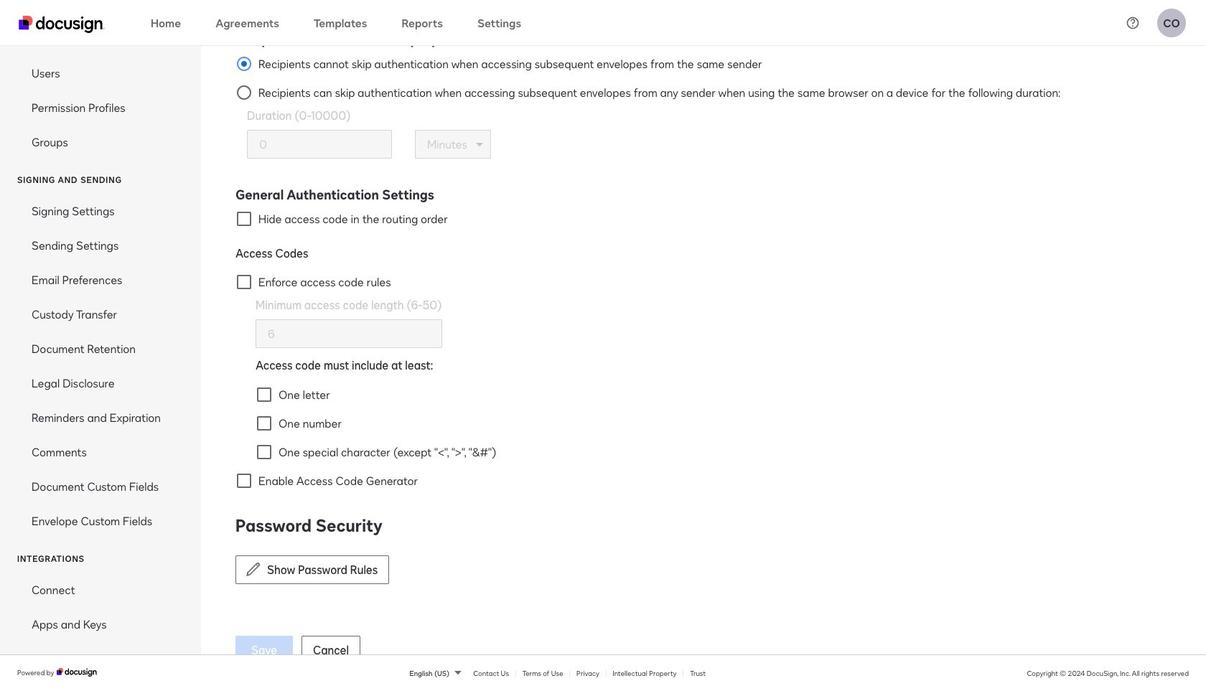 Task type: vqa. For each thing, say whether or not it's contained in the screenshot.
logo
yes



Task type: locate. For each thing, give the bounding box(es) containing it.
docusign admin image
[[19, 15, 105, 33]]

option group
[[236, 29, 1172, 173]]

logo image
[[57, 669, 98, 677]]

None text field
[[248, 131, 391, 158], [256, 321, 441, 348], [248, 131, 391, 158], [256, 321, 441, 348]]



Task type: describe. For each thing, give the bounding box(es) containing it.
signing and sending element
[[0, 194, 201, 539]]

users and groups element
[[0, 56, 201, 160]]

integrations element
[[0, 573, 201, 692]]



